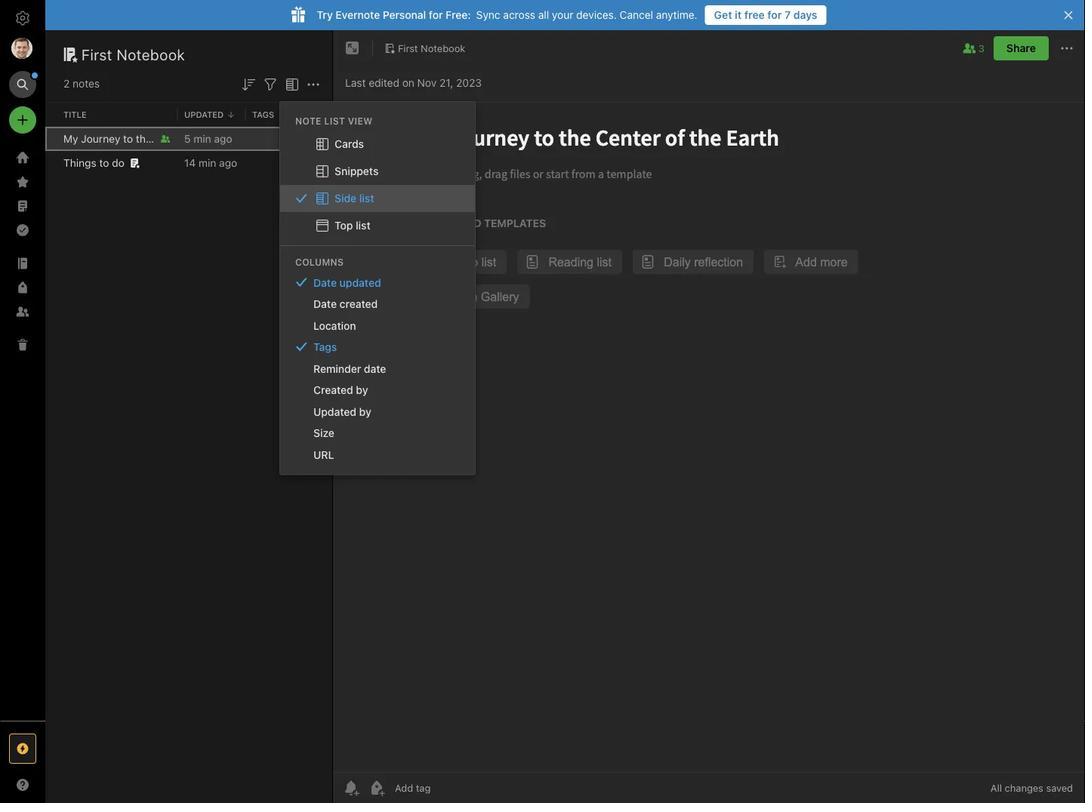 Task type: locate. For each thing, give the bounding box(es) containing it.
for inside button
[[768, 9, 782, 21]]

things to do
[[63, 157, 125, 169]]

1 horizontal spatial notebook
[[421, 42, 466, 54]]

more actions field right view options field
[[304, 74, 323, 94]]

0 vertical spatial tags
[[252, 110, 274, 120]]

reminder
[[314, 363, 361, 375]]

by up the size "link"
[[359, 406, 372, 418]]

1 vertical spatial date
[[314, 298, 337, 310]]

dropdown list menu
[[280, 131, 475, 239], [280, 272, 475, 466]]

cards
[[335, 138, 364, 150]]

row group
[[45, 127, 332, 175]]

min right '5'
[[194, 133, 211, 145]]

top list link
[[280, 212, 475, 239]]

2 for from the left
[[768, 9, 782, 21]]

add tag image
[[368, 780, 386, 798]]

first notebook up notes
[[82, 45, 185, 63]]

to
[[123, 133, 133, 145], [99, 157, 109, 169]]

0 horizontal spatial tags
[[252, 110, 274, 120]]

tags down location at the top of the page
[[314, 341, 337, 353]]

for for 7
[[768, 9, 782, 21]]

saved
[[1047, 783, 1074, 794]]

dropdown list menu containing cards
[[280, 131, 475, 239]]

list right side
[[359, 192, 374, 204]]

3
[[979, 42, 985, 54]]

center
[[155, 133, 187, 145]]

0 vertical spatial dropdown list menu
[[280, 131, 475, 239]]

share button
[[994, 36, 1049, 60]]

tags down add filters image
[[252, 110, 274, 120]]

updated up 5 min ago at the top of page
[[184, 110, 224, 120]]

0 vertical spatial more actions field
[[1059, 36, 1077, 60]]

cell for my journey to the center of the earth
[[45, 127, 57, 151]]

1 horizontal spatial first notebook
[[398, 42, 466, 54]]

0 vertical spatial min
[[194, 133, 211, 145]]

by inside "link"
[[359, 406, 372, 418]]

1 vertical spatial ago
[[219, 157, 237, 169]]

the
[[136, 133, 152, 145], [203, 133, 219, 145]]

1 vertical spatial to
[[99, 157, 109, 169]]

changes
[[1005, 783, 1044, 794]]

my journey to the center of the earth
[[63, 133, 247, 145]]

for
[[429, 9, 443, 21], [768, 9, 782, 21]]

journey
[[81, 133, 120, 145]]

1 horizontal spatial first
[[398, 42, 418, 54]]

0 vertical spatial by
[[356, 384, 368, 397]]

first up notes
[[82, 45, 113, 63]]

created
[[340, 298, 378, 310]]

on
[[402, 77, 415, 89]]

0 horizontal spatial first notebook
[[82, 45, 185, 63]]

cell left my
[[45, 127, 57, 151]]

1 the from the left
[[136, 133, 152, 145]]

ago for 14 min ago
[[219, 157, 237, 169]]

devices.
[[577, 9, 617, 21]]

the right of
[[203, 133, 219, 145]]

size link
[[280, 423, 475, 444]]

to left 'do'
[[99, 157, 109, 169]]

dropdown list menu containing date updated
[[280, 272, 475, 466]]

list
[[359, 192, 374, 204], [356, 219, 371, 232]]

1 date from the top
[[314, 276, 337, 289]]

upgrade image
[[14, 740, 32, 759]]

by
[[356, 384, 368, 397], [359, 406, 372, 418]]

first notebook inside button
[[398, 42, 466, 54]]

list inside menu item
[[359, 192, 374, 204]]

Add filters field
[[261, 74, 280, 94]]

last edited on nov 21, 2023
[[345, 77, 482, 89]]

14
[[184, 157, 196, 169]]

date updated
[[314, 276, 381, 289]]

first notebook button
[[379, 38, 471, 59]]

by down reminder date at the left top of page
[[356, 384, 368, 397]]

min right 14 at the left
[[199, 157, 216, 169]]

ago up 14 min ago
[[214, 133, 232, 145]]

first notebook up nov
[[398, 42, 466, 54]]

0 horizontal spatial notebook
[[117, 45, 185, 63]]

first down personal
[[398, 42, 418, 54]]

to up 'do'
[[123, 133, 133, 145]]

location link
[[280, 315, 475, 336]]

WHAT'S NEW field
[[0, 774, 45, 798]]

created by
[[314, 384, 368, 397]]

view
[[348, 115, 373, 126]]

of
[[190, 133, 200, 145]]

0 vertical spatial list
[[359, 192, 374, 204]]

1 dropdown list menu from the top
[[280, 131, 475, 239]]

0 horizontal spatial updated
[[184, 110, 224, 120]]

0 vertical spatial to
[[123, 133, 133, 145]]

updated inside "link"
[[314, 406, 357, 418]]

snippets link
[[280, 158, 475, 185]]

share
[[1007, 42, 1037, 54]]

min
[[194, 133, 211, 145], [199, 157, 216, 169]]

1 vertical spatial by
[[359, 406, 372, 418]]

ago down 'earth'
[[219, 157, 237, 169]]

0 horizontal spatial first
[[82, 45, 113, 63]]

View options field
[[280, 74, 301, 94]]

the left center
[[136, 133, 152, 145]]

1 vertical spatial min
[[199, 157, 216, 169]]

by for updated by
[[359, 406, 372, 418]]

nov
[[418, 77, 437, 89]]

date down "columns"
[[314, 276, 337, 289]]

ago
[[214, 133, 232, 145], [219, 157, 237, 169]]

list right top
[[356, 219, 371, 232]]

cell left things
[[45, 151, 57, 175]]

side list link
[[280, 185, 475, 212]]

0 vertical spatial updated
[[184, 110, 224, 120]]

for left free:
[[429, 9, 443, 21]]

0 horizontal spatial more actions field
[[304, 74, 323, 94]]

updated down created
[[314, 406, 357, 418]]

cell
[[45, 127, 57, 151], [45, 151, 57, 175]]

1 horizontal spatial more actions field
[[1059, 36, 1077, 60]]

my
[[63, 133, 78, 145]]

date created link
[[280, 293, 475, 315]]

1 horizontal spatial the
[[203, 133, 219, 145]]

all changes saved
[[991, 783, 1074, 794]]

get
[[714, 9, 733, 21]]

account image
[[11, 38, 32, 59]]

tree
[[0, 146, 45, 721]]

2 dropdown list menu from the top
[[280, 272, 475, 466]]

0 vertical spatial ago
[[214, 133, 232, 145]]

notebook
[[421, 42, 466, 54], [117, 45, 185, 63]]

min for 14
[[199, 157, 216, 169]]

updated
[[184, 110, 224, 120], [314, 406, 357, 418]]

side list
[[335, 192, 374, 204]]

7
[[785, 9, 791, 21]]

for left 7
[[768, 9, 782, 21]]

date up location at the top of the page
[[314, 298, 337, 310]]

url
[[314, 449, 334, 461]]

sync
[[477, 9, 501, 21]]

3 button
[[961, 39, 985, 57]]

free:
[[446, 9, 471, 21]]

1 vertical spatial tags
[[314, 341, 337, 353]]

tags
[[252, 110, 274, 120], [314, 341, 337, 353]]

0 horizontal spatial the
[[136, 133, 152, 145]]

expand note image
[[344, 39, 362, 57]]

1 horizontal spatial to
[[123, 133, 133, 145]]

1 vertical spatial list
[[356, 219, 371, 232]]

days
[[794, 9, 818, 21]]

created by link
[[280, 380, 475, 401]]

1 for from the left
[[429, 9, 443, 21]]

2 date from the top
[[314, 298, 337, 310]]

1 horizontal spatial for
[[768, 9, 782, 21]]

1 cell from the top
[[45, 127, 57, 151]]

1 vertical spatial dropdown list menu
[[280, 272, 475, 466]]

0 horizontal spatial for
[[429, 9, 443, 21]]

0 vertical spatial date
[[314, 276, 337, 289]]

1 horizontal spatial updated
[[314, 406, 357, 418]]

url link
[[280, 444, 475, 466]]

title
[[63, 110, 87, 120]]

first
[[398, 42, 418, 54], [82, 45, 113, 63]]

2 the from the left
[[203, 133, 219, 145]]

first notebook
[[398, 42, 466, 54], [82, 45, 185, 63]]

1 vertical spatial updated
[[314, 406, 357, 418]]

more actions field right share button
[[1059, 36, 1077, 60]]

More actions field
[[1059, 36, 1077, 60], [304, 74, 323, 94]]

1 horizontal spatial tags
[[314, 341, 337, 353]]

location
[[314, 319, 356, 332]]

2 cell from the top
[[45, 151, 57, 175]]

list
[[324, 115, 345, 126]]

cancel
[[620, 9, 654, 21]]



Task type: describe. For each thing, give the bounding box(es) containing it.
top
[[335, 219, 353, 232]]

date created
[[314, 298, 378, 310]]

Note Editor text field
[[333, 103, 1086, 773]]

notes
[[73, 77, 100, 90]]

all
[[991, 783, 1003, 794]]

top list
[[335, 219, 371, 232]]

it
[[735, 9, 742, 21]]

things
[[63, 157, 96, 169]]

add a reminder image
[[342, 780, 360, 798]]

add filters image
[[261, 75, 280, 94]]

do
[[112, 157, 125, 169]]

home image
[[14, 149, 32, 167]]

date for date created
[[314, 298, 337, 310]]

notebook inside button
[[421, 42, 466, 54]]

try evernote personal for free: sync across all your devices. cancel anytime.
[[317, 9, 698, 21]]

all
[[539, 9, 549, 21]]

cards link
[[280, 131, 475, 158]]

first inside first notebook button
[[398, 42, 418, 54]]

get it free for 7 days button
[[705, 5, 827, 25]]

min for 5
[[194, 133, 211, 145]]

2
[[63, 77, 70, 90]]

1 vertical spatial more actions field
[[304, 74, 323, 94]]

columns
[[295, 257, 344, 267]]

list for top list
[[356, 219, 371, 232]]

settings image
[[14, 9, 32, 27]]

created
[[314, 384, 353, 397]]

side
[[335, 192, 357, 204]]

your
[[552, 9, 574, 21]]

updated by link
[[280, 401, 475, 423]]

Add tag field
[[394, 782, 507, 795]]

date for date updated
[[314, 276, 337, 289]]

personal
[[383, 9, 426, 21]]

for for free:
[[429, 9, 443, 21]]

side list menu item
[[280, 185, 475, 212]]

free
[[745, 9, 765, 21]]

2 notes
[[63, 77, 100, 90]]

note list view
[[295, 115, 373, 126]]

updated by
[[314, 406, 372, 418]]

list for side list
[[359, 192, 374, 204]]

more actions image
[[304, 75, 323, 94]]

21,
[[440, 77, 454, 89]]

tags link
[[280, 336, 475, 358]]

row group containing my journey to the center of the earth
[[45, 127, 332, 175]]

5 min ago
[[184, 133, 232, 145]]

date updated link
[[280, 272, 475, 293]]

across
[[503, 9, 536, 21]]

by for created by
[[356, 384, 368, 397]]

get it free for 7 days
[[714, 9, 818, 21]]

reminder date
[[314, 363, 386, 375]]

more actions image
[[1059, 39, 1077, 57]]

click to expand image
[[39, 776, 50, 794]]

ago for 5 min ago
[[214, 133, 232, 145]]

Sort options field
[[240, 74, 258, 94]]

earth
[[222, 133, 247, 145]]

tags inside dropdown list menu
[[314, 341, 337, 353]]

snippets
[[335, 165, 379, 177]]

note window element
[[333, 30, 1086, 804]]

14 min ago
[[184, 157, 237, 169]]

edited
[[369, 77, 400, 89]]

2023
[[456, 77, 482, 89]]

updated for updated by
[[314, 406, 357, 418]]

reminder date link
[[280, 358, 475, 380]]

anytime.
[[656, 9, 698, 21]]

5
[[184, 133, 191, 145]]

evernote
[[336, 9, 380, 21]]

note
[[295, 115, 322, 126]]

last
[[345, 77, 366, 89]]

updated
[[340, 276, 381, 289]]

date
[[364, 363, 386, 375]]

size
[[314, 427, 335, 440]]

try
[[317, 9, 333, 21]]

0 horizontal spatial to
[[99, 157, 109, 169]]

Account field
[[0, 33, 45, 63]]

cell for things to do
[[45, 151, 57, 175]]

updated for updated
[[184, 110, 224, 120]]



Task type: vqa. For each thing, say whether or not it's contained in the screenshot.
SIDE LIST 'menu item'
yes



